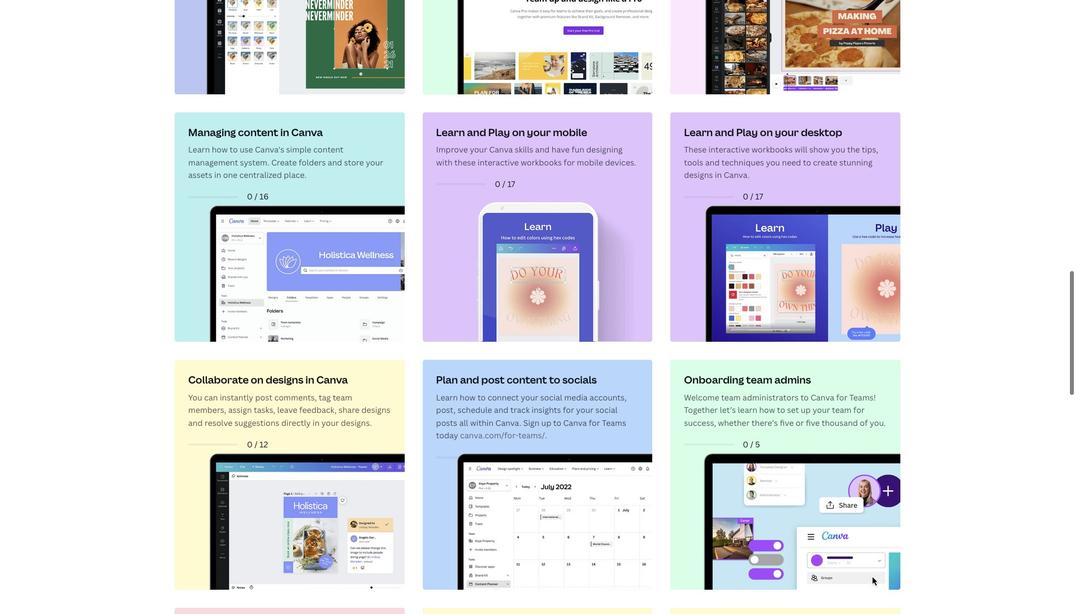 Task type: locate. For each thing, give the bounding box(es) containing it.
1 vertical spatial how
[[460, 392, 476, 402]]

2 play from the left
[[736, 125, 758, 138]]

content up folders
[[313, 144, 343, 154]]

to inside learn and play on your desktop these interactive workbooks will show you the tips, tools and techniques you need to create stunning designs in canva.
[[803, 156, 811, 167]]

0 left the 5
[[743, 439, 749, 449]]

0 vertical spatial post
[[481, 373, 505, 386]]

and right plan
[[460, 373, 479, 386]]

1 play from the left
[[488, 125, 510, 138]]

0 / 17 down the skills
[[495, 178, 515, 189]]

team up thousand
[[832, 404, 852, 415]]

collaborate on designs in canva you can instantly post comments, tag team members, assign tasks, leave feedback, share designs and resolve suggestions directly in your designs.
[[188, 373, 390, 428]]

socials
[[563, 373, 597, 386]]

0 left 16
[[247, 191, 253, 201]]

today
[[436, 430, 458, 440]]

tutorials video image
[[674, 0, 901, 94]]

to left use
[[230, 144, 238, 154]]

to
[[230, 144, 238, 154], [803, 156, 811, 167], [549, 373, 560, 386], [478, 392, 486, 402], [801, 392, 809, 402], [777, 404, 785, 415], [553, 417, 561, 428]]

designs down tools
[[684, 169, 713, 180]]

play
[[488, 125, 510, 138], [736, 125, 758, 138]]

0 vertical spatial mobile
[[553, 125, 587, 138]]

social up insights
[[540, 392, 562, 402]]

in up "simple"
[[280, 125, 289, 138]]

these
[[684, 144, 707, 154]]

learn up management
[[188, 144, 210, 154]]

0 vertical spatial workbooks
[[752, 144, 793, 154]]

five
[[780, 417, 794, 428], [806, 417, 820, 428]]

in down feedback,
[[313, 417, 320, 428]]

0 horizontal spatial canva.
[[496, 417, 522, 428]]

thousand
[[822, 417, 858, 428]]

on for mobile
[[512, 125, 525, 138]]

1 horizontal spatial interactive
[[709, 144, 750, 154]]

1 vertical spatial post
[[255, 392, 273, 402]]

on up instantly at the left bottom of page
[[251, 373, 264, 386]]

five left or
[[780, 417, 794, 428]]

your inside collaborate on designs in canva you can instantly post comments, tag team members, assign tasks, leave feedback, share designs and resolve suggestions directly in your designs.
[[322, 417, 339, 428]]

play inside learn and play on your mobile improve your canva skills and have fun designing with these interactive workbooks for mobile devices.
[[488, 125, 510, 138]]

1 vertical spatial designs
[[266, 373, 303, 386]]

post,
[[436, 404, 456, 415]]

media
[[564, 392, 588, 402]]

whether
[[718, 417, 750, 428]]

interactive inside learn and play on your desktop these interactive workbooks will show you the tips, tools and techniques you need to create stunning designs in canva.
[[709, 144, 750, 154]]

1 horizontal spatial canva.
[[724, 169, 750, 180]]

0 horizontal spatial workbooks
[[521, 156, 562, 167]]

and
[[467, 125, 486, 138], [715, 125, 734, 138], [535, 144, 550, 154], [328, 156, 342, 167], [705, 156, 720, 167], [460, 373, 479, 386], [494, 404, 509, 415], [188, 417, 203, 428]]

workbooks down the skills
[[521, 156, 562, 167]]

how up management
[[212, 144, 228, 154]]

0 vertical spatial you
[[831, 144, 846, 154]]

on inside learn and play on your desktop these interactive workbooks will show you the tips, tools and techniques you need to create stunning designs in canva.
[[760, 125, 773, 138]]

/ left 12
[[255, 439, 258, 449]]

to down the admins
[[801, 392, 809, 402]]

mobile
[[553, 125, 587, 138], [577, 156, 603, 167]]

canva down media
[[563, 417, 587, 428]]

1 vertical spatial 0 / 17
[[743, 191, 763, 201]]

1 horizontal spatial how
[[460, 392, 476, 402]]

learn inside learn and play on your desktop these interactive workbooks will show you the tips, tools and techniques you need to create stunning designs in canva.
[[684, 125, 713, 138]]

and inside learn how to connect your social media accounts, post, schedule and track insights for your social posts all within canva. sign up to canva for teams today
[[494, 404, 509, 415]]

0 vertical spatial designs
[[684, 169, 713, 180]]

1 horizontal spatial on
[[512, 125, 525, 138]]

1 vertical spatial workbooks
[[521, 156, 562, 167]]

post up the tasks,
[[255, 392, 273, 402]]

0 horizontal spatial five
[[780, 417, 794, 428]]

1 horizontal spatial post
[[481, 373, 505, 386]]

mobile up fun
[[553, 125, 587, 138]]

learn inside learn and play on your mobile improve your canva skills and have fun designing with these interactive workbooks for mobile devices.
[[436, 125, 465, 138]]

0 vertical spatial 0 / 17
[[495, 178, 515, 189]]

to down "will"
[[803, 156, 811, 167]]

canva up thousand
[[811, 392, 834, 402]]

1 horizontal spatial play
[[736, 125, 758, 138]]

up inside onboarding team admins welcome team administrators to canva for teams! together let's learn how to set up your team for success, whether there's five or five thousand of you.
[[801, 404, 811, 415]]

/ left the 5
[[750, 439, 754, 449]]

/ for mobile
[[502, 178, 506, 189]]

workbooks inside learn and play on your mobile improve your canva skills and have fun designing with these interactive workbooks for mobile devices.
[[521, 156, 562, 167]]

1 vertical spatial up
[[542, 417, 551, 428]]

planning and posting content to social media with canva image
[[426, 364, 653, 590]]

team up the let's
[[721, 392, 741, 402]]

admins
[[775, 373, 811, 386]]

your up "will"
[[775, 125, 799, 138]]

0 horizontal spatial how
[[212, 144, 228, 154]]

canva. down techniques
[[724, 169, 750, 180]]

suggestions
[[234, 417, 279, 428]]

learn
[[436, 125, 465, 138], [684, 125, 713, 138], [188, 144, 210, 154], [436, 392, 458, 402]]

teams/
[[519, 430, 545, 440]]

1 vertical spatial canva.
[[496, 417, 522, 428]]

on inside learn and play on your mobile improve your canva skills and have fun designing with these interactive workbooks for mobile devices.
[[512, 125, 525, 138]]

to up 'schedule'
[[478, 392, 486, 402]]

up down insights
[[542, 417, 551, 428]]

how up there's
[[759, 404, 775, 415]]

up right set
[[801, 404, 811, 415]]

management
[[188, 156, 238, 167]]

0 / 17
[[495, 178, 515, 189], [743, 191, 763, 201]]

1 horizontal spatial up
[[801, 404, 811, 415]]

1 vertical spatial interactive
[[478, 156, 519, 167]]

mobile down fun
[[577, 156, 603, 167]]

canva up "simple"
[[291, 125, 323, 138]]

0 / 17 down techniques
[[743, 191, 763, 201]]

0 vertical spatial content
[[238, 125, 278, 138]]

0 vertical spatial canva.
[[724, 169, 750, 180]]

0 horizontal spatial content
[[238, 125, 278, 138]]

improve
[[436, 144, 468, 154]]

you
[[831, 144, 846, 154], [766, 156, 780, 167]]

for left the teams
[[589, 417, 600, 428]]

social
[[540, 392, 562, 402], [596, 404, 618, 415]]

learn up these at the right of page
[[684, 125, 713, 138]]

2 vertical spatial how
[[759, 404, 775, 415]]

1 horizontal spatial you
[[831, 144, 846, 154]]

team inside collaborate on designs in canva you can instantly post comments, tag team members, assign tasks, leave feedback, share designs and resolve suggestions directly in your designs.
[[333, 392, 352, 402]]

0 horizontal spatial designs
[[266, 373, 303, 386]]

2 horizontal spatial how
[[759, 404, 775, 415]]

0 horizontal spatial play
[[488, 125, 510, 138]]

17 down techniques
[[755, 191, 763, 201]]

canva inside learn and play on your mobile improve your canva skills and have fun designing with these interactive workbooks for mobile devices.
[[489, 144, 513, 154]]

0 horizontal spatial post
[[255, 392, 273, 402]]

system.
[[240, 156, 269, 167]]

and left store
[[328, 156, 342, 167]]

workbooks up need
[[752, 144, 793, 154]]

content up connect
[[507, 373, 547, 386]]

techniques
[[722, 156, 764, 167]]

your
[[527, 125, 551, 138], [775, 125, 799, 138], [470, 144, 487, 154], [366, 156, 383, 167], [521, 392, 538, 402], [576, 404, 594, 415], [813, 404, 830, 415], [322, 417, 339, 428]]

canva
[[291, 125, 323, 138], [489, 144, 513, 154], [316, 373, 348, 386], [811, 392, 834, 402], [563, 417, 587, 428]]

for
[[564, 156, 575, 167], [836, 392, 848, 402], [563, 404, 574, 415], [854, 404, 865, 415], [589, 417, 600, 428]]

0 horizontal spatial on
[[251, 373, 264, 386]]

on up techniques
[[760, 125, 773, 138]]

up inside learn how to connect your social media accounts, post, schedule and track insights for your social posts all within canva. sign up to canva for teams today
[[542, 417, 551, 428]]

0 vertical spatial 17
[[507, 178, 515, 189]]

2 vertical spatial content
[[507, 373, 547, 386]]

one
[[223, 169, 238, 180]]

to left set
[[777, 404, 785, 415]]

learn inside learn how to connect your social media accounts, post, schedule and track insights for your social posts all within canva. sign up to canva for teams today
[[436, 392, 458, 402]]

canva inside collaborate on designs in canva you can instantly post comments, tag team members, assign tasks, leave feedback, share designs and resolve suggestions directly in your designs.
[[316, 373, 348, 386]]

.
[[545, 430, 547, 440]]

0 / 17 for desktop
[[743, 191, 763, 201]]

interactive inside learn and play on your mobile improve your canva skills and have fun designing with these interactive workbooks for mobile devices.
[[478, 156, 519, 167]]

/ for how
[[255, 191, 258, 201]]

to inside managing content in canva learn how to use canva's simple content management system. create folders and store your assets in one centralized place.
[[230, 144, 238, 154]]

content up canva's
[[238, 125, 278, 138]]

1 horizontal spatial 17
[[755, 191, 763, 201]]

set
[[787, 404, 799, 415]]

let's
[[720, 404, 736, 415]]

1 horizontal spatial designs
[[362, 404, 390, 415]]

tools
[[684, 156, 703, 167]]

members,
[[188, 404, 226, 415]]

post up connect
[[481, 373, 505, 386]]

learn up improve
[[436, 125, 465, 138]]

your up these
[[470, 144, 487, 154]]

your down feedback,
[[322, 417, 339, 428]]

0 for you
[[247, 439, 253, 449]]

for down the teams!
[[854, 404, 865, 415]]

/ down techniques
[[750, 191, 754, 201]]

your right store
[[366, 156, 383, 167]]

5
[[755, 439, 760, 449]]

post
[[481, 373, 505, 386], [255, 392, 273, 402]]

play for mobile
[[488, 125, 510, 138]]

0
[[495, 178, 501, 189], [247, 191, 253, 201], [743, 191, 749, 201], [247, 439, 253, 449], [743, 439, 749, 449], [495, 451, 501, 462]]

your inside managing content in canva learn how to use canva's simple content management system. create folders and store your assets in one centralized place.
[[366, 156, 383, 167]]

canva up tag
[[316, 373, 348, 386]]

how
[[212, 144, 228, 154], [460, 392, 476, 402], [759, 404, 775, 415]]

0 horizontal spatial interactive
[[478, 156, 519, 167]]

and up techniques
[[715, 125, 734, 138]]

interactive down the skills
[[478, 156, 519, 167]]

skills
[[515, 144, 533, 154]]

designs.
[[341, 417, 372, 428]]

17 down the skills
[[507, 178, 515, 189]]

onboarding team admins welcome team administrators to canva for teams! together let's learn how to set up your team for success, whether there's five or five thousand of you.
[[684, 373, 886, 428]]

1 vertical spatial content
[[313, 144, 343, 154]]

0 for how
[[247, 191, 253, 201]]

interactive up techniques
[[709, 144, 750, 154]]

17 for desktop
[[755, 191, 763, 201]]

17
[[507, 178, 515, 189], [755, 191, 763, 201]]

your down media
[[576, 404, 594, 415]]

your up track
[[521, 392, 538, 402]]

learn for mobile
[[436, 125, 465, 138]]

on for desktop
[[760, 125, 773, 138]]

and down connect
[[494, 404, 509, 415]]

canva inside learn how to connect your social media accounts, post, schedule and track insights for your social posts all within canva. sign up to canva for teams today
[[563, 417, 587, 428]]

1 horizontal spatial 0 / 17
[[743, 191, 763, 201]]

0 down learn and play on your mobile improve your canva skills and have fun designing with these interactive workbooks for mobile devices.
[[495, 178, 501, 189]]

0 vertical spatial up
[[801, 404, 811, 415]]

on up the skills
[[512, 125, 525, 138]]

0 vertical spatial social
[[540, 392, 562, 402]]

learn for social
[[436, 392, 458, 402]]

designs up comments,
[[266, 373, 303, 386]]

learn up post,
[[436, 392, 458, 402]]

designs
[[684, 169, 713, 180], [266, 373, 303, 386], [362, 404, 390, 415]]

0 left 12
[[247, 439, 253, 449]]

and up improve
[[467, 125, 486, 138]]

need
[[782, 156, 801, 167]]

fun
[[572, 144, 585, 154]]

in left one
[[214, 169, 221, 180]]

0 horizontal spatial up
[[542, 417, 551, 428]]

1 horizontal spatial content
[[313, 144, 343, 154]]

you left the the
[[831, 144, 846, 154]]

your up thousand
[[813, 404, 830, 415]]

for down fun
[[564, 156, 575, 167]]

2 horizontal spatial designs
[[684, 169, 713, 180]]

1 horizontal spatial five
[[806, 417, 820, 428]]

and inside managing content in canva learn how to use canva's simple content management system. create folders and store your assets in one centralized place.
[[328, 156, 342, 167]]

canva's
[[255, 144, 284, 154]]

1 horizontal spatial social
[[596, 404, 618, 415]]

0 vertical spatial how
[[212, 144, 228, 154]]

collaborate
[[188, 373, 249, 386]]

2 horizontal spatial on
[[760, 125, 773, 138]]

0 horizontal spatial 0 / 17
[[495, 178, 515, 189]]

canva inside managing content in canva learn how to use canva's simple content management system. create folders and store your assets in one centralized place.
[[291, 125, 323, 138]]

0 / 16
[[247, 191, 269, 201]]

create
[[271, 156, 297, 167]]

content
[[238, 125, 278, 138], [313, 144, 343, 154], [507, 373, 547, 386]]

/ down learn and play on your mobile improve your canva skills and have fun designing with these interactive workbooks for mobile devices.
[[502, 178, 506, 189]]

tips,
[[862, 144, 878, 154]]

up
[[801, 404, 811, 415], [542, 417, 551, 428]]

instantly
[[220, 392, 253, 402]]

/ left 16
[[255, 191, 258, 201]]

1 vertical spatial 17
[[755, 191, 763, 201]]

five right or
[[806, 417, 820, 428]]

how inside onboarding team admins welcome team administrators to canva for teams! together let's learn how to set up your team for success, whether there's five or five thousand of you.
[[759, 404, 775, 415]]

0 vertical spatial interactive
[[709, 144, 750, 154]]

learn inside managing content in canva learn how to use canva's simple content management system. create folders and store your assets in one centralized place.
[[188, 144, 210, 154]]

1 horizontal spatial workbooks
[[752, 144, 793, 154]]

in
[[280, 125, 289, 138], [214, 169, 221, 180], [715, 169, 722, 180], [306, 373, 314, 386], [313, 417, 320, 428]]

learn for desktop
[[684, 125, 713, 138]]

0 left 9
[[495, 451, 501, 462]]

in down techniques
[[715, 169, 722, 180]]

0 horizontal spatial 17
[[507, 178, 515, 189]]

share
[[339, 404, 360, 415]]

1 vertical spatial you
[[766, 156, 780, 167]]

collaborate on designs in canva image
[[178, 364, 405, 590]]

for inside learn and play on your mobile improve your canva skills and have fun designing with these interactive workbooks for mobile devices.
[[564, 156, 575, 167]]

team up share
[[333, 392, 352, 402]]

accounts,
[[590, 392, 627, 402]]

and down members,
[[188, 417, 203, 428]]

play inside learn and play on your desktop these interactive workbooks will show you the tips, tools and techniques you need to create stunning designs in canva.
[[736, 125, 758, 138]]

directly
[[281, 417, 311, 428]]

0 for administrators
[[743, 439, 749, 449]]

social down accounts,
[[596, 404, 618, 415]]

canva. up canva.com/for-teams/ .
[[496, 417, 522, 428]]

you left need
[[766, 156, 780, 167]]

how up 'schedule'
[[460, 392, 476, 402]]

centralized
[[239, 169, 282, 180]]

canva left the skills
[[489, 144, 513, 154]]

designs up designs.
[[362, 404, 390, 415]]

0 down techniques
[[743, 191, 749, 201]]

canva. inside learn how to connect your social media accounts, post, schedule and track insights for your social posts all within canva. sign up to canva for teams today
[[496, 417, 522, 428]]

on
[[512, 125, 525, 138], [760, 125, 773, 138], [251, 373, 264, 386]]

0 horizontal spatial you
[[766, 156, 780, 167]]

to down insights
[[553, 417, 561, 428]]



Task type: vqa. For each thing, say whether or not it's contained in the screenshot.
The 0
yes



Task type: describe. For each thing, give the bounding box(es) containing it.
success,
[[684, 417, 716, 428]]

onboarding team members image
[[178, 612, 405, 615]]

canva inside onboarding team admins welcome team administrators to canva for teams! together let's learn how to set up your team for success, whether there's five or five thousand of you.
[[811, 392, 834, 402]]

2 vertical spatial designs
[[362, 404, 390, 415]]

comments,
[[274, 392, 317, 402]]

administrators
[[743, 392, 799, 402]]

assets
[[188, 169, 212, 180]]

to left the socials
[[549, 373, 560, 386]]

in inside learn and play on your desktop these interactive workbooks will show you the tips, tools and techniques you need to create stunning designs in canva.
[[715, 169, 722, 180]]

assign
[[228, 404, 252, 415]]

teams
[[602, 417, 626, 428]]

stunning
[[840, 156, 873, 167]]

of
[[860, 417, 868, 428]]

1 vertical spatial social
[[596, 404, 618, 415]]

have
[[552, 144, 570, 154]]

tag
[[319, 392, 331, 402]]

tasks,
[[254, 404, 275, 415]]

plan
[[436, 373, 458, 386]]

0 for mobile
[[495, 178, 501, 189]]

0 for desktop
[[743, 191, 749, 201]]

post inside collaborate on designs in canva you can instantly post comments, tag team members, assign tasks, leave feedback, share designs and resolve suggestions directly in your designs.
[[255, 392, 273, 402]]

feedback,
[[299, 404, 337, 415]]

resolve
[[205, 417, 233, 428]]

posts
[[436, 417, 457, 428]]

and right tools
[[705, 156, 720, 167]]

17 for mobile
[[507, 178, 515, 189]]

these
[[455, 156, 476, 167]]

onboarding
[[684, 373, 744, 386]]

and left have
[[535, 144, 550, 154]]

2 horizontal spatial content
[[507, 373, 547, 386]]

learn with canva image
[[426, 612, 653, 615]]

within
[[470, 417, 494, 428]]

will
[[795, 144, 808, 154]]

leave
[[277, 404, 297, 415]]

play for desktop
[[736, 125, 758, 138]]

your up the skills
[[527, 125, 551, 138]]

and inside collaborate on designs in canva you can instantly post comments, tag team members, assign tasks, leave feedback, share designs and resolve suggestions directly in your designs.
[[188, 417, 203, 428]]

for down media
[[563, 404, 574, 415]]

onboarding team admins to canva for teams image
[[674, 364, 901, 590]]

sign
[[523, 417, 540, 428]]

0 / 9
[[495, 451, 513, 462]]

16
[[260, 191, 269, 201]]

12
[[260, 439, 268, 449]]

for left the teams!
[[836, 392, 848, 402]]

learn and play desktop image
[[674, 116, 901, 342]]

canva.com/for-teams/ link
[[460, 430, 545, 440]]

on inside collaborate on designs in canva you can instantly post comments, tag team members, assign tasks, leave feedback, share designs and resolve suggestions directly in your designs.
[[251, 373, 264, 386]]

tutorials designing image
[[178, 0, 405, 94]]

1 five from the left
[[780, 417, 794, 428]]

track
[[511, 404, 530, 415]]

learn
[[738, 404, 757, 415]]

your inside onboarding team admins welcome team administrators to canva for teams! together let's learn how to set up your team for success, whether there's five or five thousand of you.
[[813, 404, 830, 415]]

all
[[459, 417, 468, 428]]

desktop
[[801, 125, 843, 138]]

plan and post content to socials
[[436, 373, 597, 386]]

designs inside learn and play on your desktop these interactive workbooks will show you the tips, tools and techniques you need to create stunning designs in canva.
[[684, 169, 713, 180]]

how inside learn how to connect your social media accounts, post, schedule and track insights for your social posts all within canva. sign up to canva for teams today
[[460, 392, 476, 402]]

together
[[684, 404, 718, 415]]

canva.com/for-
[[460, 430, 519, 440]]

simple
[[286, 144, 311, 154]]

0 horizontal spatial social
[[540, 392, 562, 402]]

learn and play mobile image
[[426, 202, 653, 342]]

team up administrators
[[746, 373, 773, 386]]

2 five from the left
[[806, 417, 820, 428]]

schedule
[[458, 404, 492, 415]]

the
[[847, 144, 860, 154]]

can
[[204, 392, 218, 402]]

create
[[813, 156, 838, 167]]

use
[[240, 144, 253, 154]]

connect
[[488, 392, 519, 402]]

/ left 9
[[502, 451, 506, 462]]

how inside managing content in canva learn how to use canva's simple content management system. create folders and store your assets in one centralized place.
[[212, 144, 228, 154]]

or
[[796, 417, 804, 428]]

/ for administrators
[[750, 439, 754, 449]]

teams!
[[850, 392, 876, 402]]

canva.com/for-teams/ .
[[460, 430, 547, 440]]

learn and play on your mobile improve your canva skills and have fun designing with these interactive workbooks for mobile devices.
[[436, 125, 636, 167]]

you
[[188, 392, 202, 402]]

0 / 5
[[743, 439, 760, 449]]

1 vertical spatial mobile
[[577, 156, 603, 167]]

/ for you
[[255, 439, 258, 449]]

place.
[[284, 169, 307, 180]]

content management pro image
[[178, 116, 405, 342]]

your inside learn and play on your desktop these interactive workbooks will show you the tips, tools and techniques you need to create stunning designs in canva.
[[775, 125, 799, 138]]

insights
[[532, 404, 561, 415]]

/ for desktop
[[750, 191, 754, 201]]

0 / 17 for mobile
[[495, 178, 515, 189]]

store
[[344, 156, 364, 167]]

managing
[[188, 125, 236, 138]]

you.
[[870, 417, 886, 428]]

9
[[507, 451, 513, 462]]

designing
[[586, 144, 623, 154]]

tutorials pro image
[[426, 0, 653, 94]]

managing content in canva learn how to use canva's simple content management system. create folders and store your assets in one centralized place.
[[188, 125, 383, 180]]

show
[[810, 144, 829, 154]]

0 / 12
[[247, 439, 268, 449]]

with
[[436, 156, 453, 167]]

workbooks inside learn and play on your desktop these interactive workbooks will show you the tips, tools and techniques you need to create stunning designs in canva.
[[752, 144, 793, 154]]

learn and play on your desktop these interactive workbooks will show you the tips, tools and techniques you need to create stunning designs in canva.
[[684, 125, 878, 180]]

devices.
[[605, 156, 636, 167]]

canva. inside learn and play on your desktop these interactive workbooks will show you the tips, tools and techniques you need to create stunning designs in canva.
[[724, 169, 750, 180]]

there's
[[752, 417, 778, 428]]

in up comments,
[[306, 373, 314, 386]]

folders
[[299, 156, 326, 167]]

learn how to connect your social media accounts, post, schedule and track insights for your social posts all within canva. sign up to canva for teams today
[[436, 392, 627, 440]]

welcome
[[684, 392, 719, 402]]



